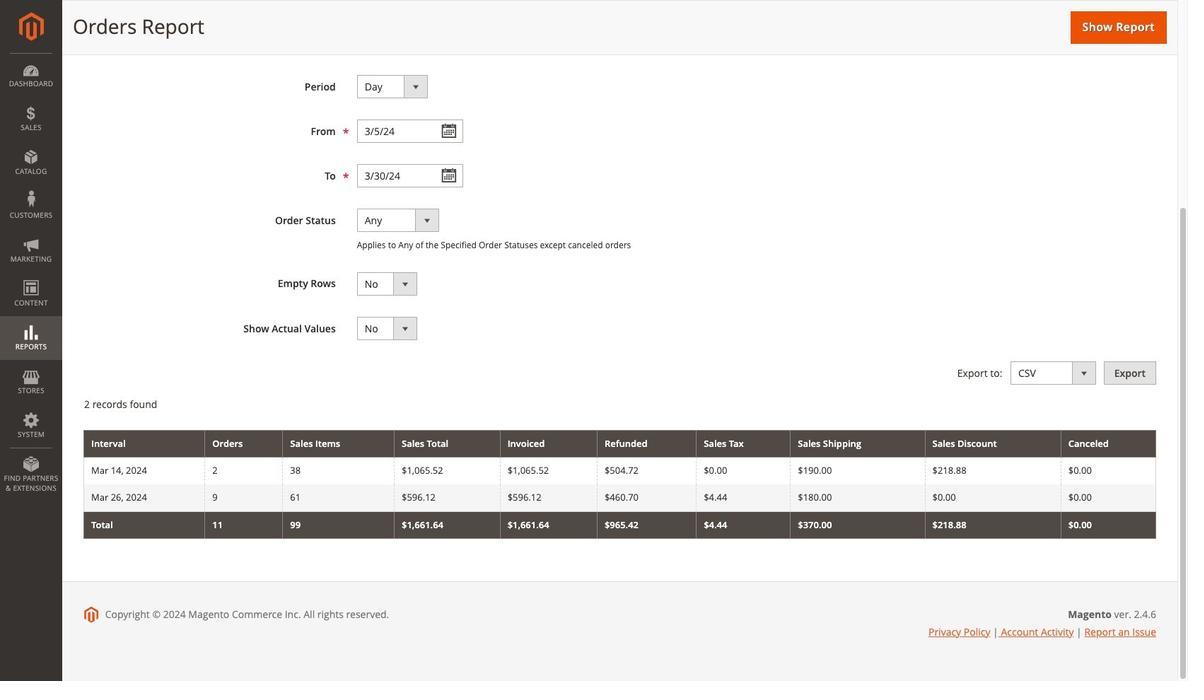 Task type: describe. For each thing, give the bounding box(es) containing it.
magento admin panel image
[[19, 12, 43, 41]]



Task type: locate. For each thing, give the bounding box(es) containing it.
None text field
[[357, 164, 463, 188]]

menu bar
[[0, 53, 62, 500]]

None text field
[[357, 120, 463, 143]]



